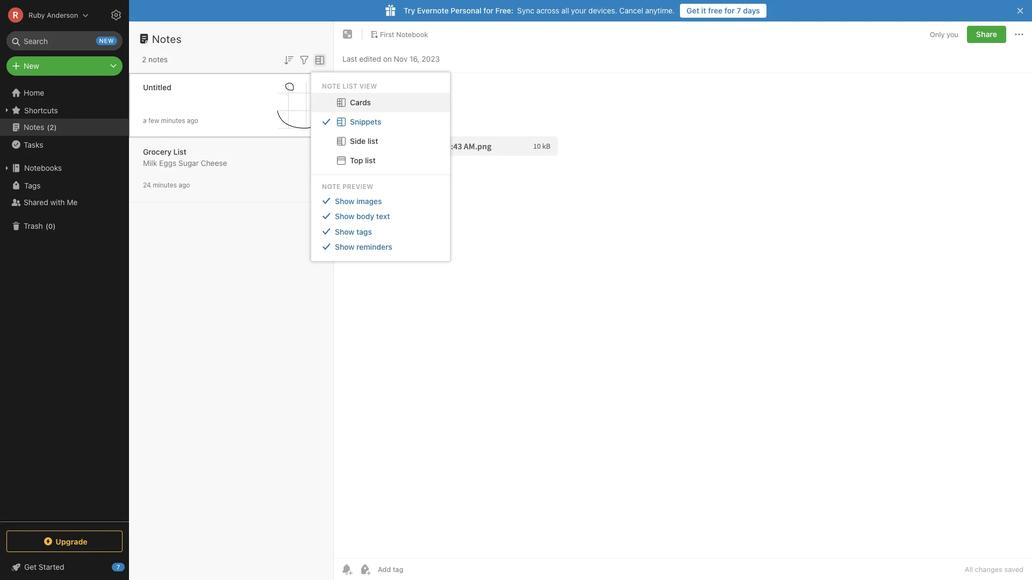 Task type: locate. For each thing, give the bounding box(es) containing it.
1 vertical spatial list
[[365, 156, 376, 165]]

3 show from the top
[[335, 227, 354, 236]]

free
[[708, 6, 723, 15]]

for
[[483, 6, 493, 15], [725, 6, 735, 15]]

tags
[[24, 181, 41, 190]]

1 vertical spatial dropdown list menu
[[311, 193, 450, 255]]

show for show reminders
[[335, 243, 354, 251]]

ago down milk eggs sugar cheese
[[179, 181, 190, 189]]

7 left days
[[737, 6, 741, 15]]

your
[[571, 6, 586, 15]]

Note Editor text field
[[334, 73, 1032, 559]]

get for get it free for 7 days
[[687, 6, 699, 15]]

0 vertical spatial dropdown list menu
[[311, 93, 450, 170]]

1 dropdown list menu from the top
[[311, 93, 450, 170]]

1 vertical spatial get
[[24, 563, 37, 572]]

shortcuts
[[24, 106, 58, 115]]

dropdown list menu containing cards
[[311, 93, 450, 170]]

get inside help and learning task checklist field
[[24, 563, 37, 572]]

tree
[[0, 84, 129, 521]]

0 vertical spatial 7
[[737, 6, 741, 15]]

0 horizontal spatial notes
[[24, 123, 44, 132]]

2 left notes
[[142, 55, 146, 64]]

(
[[47, 123, 50, 131], [46, 222, 48, 230]]

7 inside button
[[737, 6, 741, 15]]

)
[[54, 123, 57, 131], [53, 222, 56, 230]]

2 dropdown list menu from the top
[[311, 193, 450, 255]]

list right side
[[368, 137, 378, 145]]

show left tags
[[335, 227, 354, 236]]

anytime.
[[645, 6, 675, 15]]

24
[[143, 181, 151, 189]]

show
[[335, 197, 354, 205], [335, 212, 354, 221], [335, 227, 354, 236], [335, 243, 354, 251]]

4 show from the top
[[335, 243, 354, 251]]

minutes right few
[[161, 117, 185, 124]]

0 vertical spatial )
[[54, 123, 57, 131]]

1 vertical spatial minutes
[[153, 181, 177, 189]]

try evernote personal for free: sync across all your devices. cancel anytime.
[[404, 6, 675, 15]]

minutes
[[161, 117, 185, 124], [153, 181, 177, 189]]

1 show from the top
[[335, 197, 354, 205]]

with
[[50, 198, 65, 207]]

me
[[67, 198, 78, 207]]

tree containing home
[[0, 84, 129, 521]]

cards
[[350, 98, 371, 107]]

few
[[148, 117, 159, 124]]

0 vertical spatial note
[[322, 82, 341, 90]]

0 horizontal spatial 2
[[50, 123, 54, 131]]

note window element
[[334, 22, 1032, 581]]

1 vertical spatial 2
[[50, 123, 54, 131]]

1 vertical spatial )
[[53, 222, 56, 230]]

) right trash
[[53, 222, 56, 230]]

ruby anderson
[[28, 11, 78, 19]]

for left "free:"
[[483, 6, 493, 15]]

0 vertical spatial notes
[[152, 32, 182, 45]]

tasks button
[[0, 136, 128, 153]]

list for top list
[[365, 156, 376, 165]]

2 note from the top
[[322, 183, 341, 190]]

for inside get it free for 7 days button
[[725, 6, 735, 15]]

ago
[[187, 117, 198, 124], [179, 181, 190, 189]]

cheese
[[201, 159, 227, 168]]

text
[[376, 212, 390, 221]]

notes for notes
[[152, 32, 182, 45]]

note for note list view
[[322, 82, 341, 90]]

anderson
[[47, 11, 78, 19]]

( for notes
[[47, 123, 50, 131]]

( right trash
[[46, 222, 48, 230]]

2 for from the left
[[725, 6, 735, 15]]

7
[[737, 6, 741, 15], [117, 564, 120, 571]]

preview
[[343, 183, 373, 190]]

1 vertical spatial note
[[322, 183, 341, 190]]

for for free:
[[483, 6, 493, 15]]

1 horizontal spatial get
[[687, 6, 699, 15]]

Help and Learning task checklist field
[[0, 559, 129, 576]]

0 horizontal spatial get
[[24, 563, 37, 572]]

1 note from the top
[[322, 82, 341, 90]]

list for side list
[[368, 137, 378, 145]]

1 vertical spatial (
[[46, 222, 48, 230]]

get left it
[[687, 6, 699, 15]]

2 down shortcuts
[[50, 123, 54, 131]]

add a reminder image
[[340, 563, 353, 576]]

( inside trash ( 0 )
[[46, 222, 48, 230]]

) inside notes ( 2 )
[[54, 123, 57, 131]]

note left preview
[[322, 183, 341, 190]]

0 vertical spatial minutes
[[161, 117, 185, 124]]

dropdown list menu containing show images
[[311, 193, 450, 255]]

minutes right the 24
[[153, 181, 177, 189]]

notes inside 'note list' element
[[152, 32, 182, 45]]

show down show tags
[[335, 243, 354, 251]]

note left list
[[322, 82, 341, 90]]

get left started
[[24, 563, 37, 572]]

tasks
[[24, 140, 43, 149]]

2 show from the top
[[335, 212, 354, 221]]

0 vertical spatial list
[[368, 137, 378, 145]]

notes up notes
[[152, 32, 182, 45]]

) inside trash ( 0 )
[[53, 222, 56, 230]]

0 vertical spatial get
[[687, 6, 699, 15]]

milk
[[143, 159, 157, 168]]

1 vertical spatial 7
[[117, 564, 120, 571]]

0 horizontal spatial 7
[[117, 564, 120, 571]]

list
[[368, 137, 378, 145], [365, 156, 376, 165]]

16,
[[410, 55, 420, 63]]

get inside button
[[687, 6, 699, 15]]

evernote
[[417, 6, 449, 15]]

across
[[536, 6, 559, 15]]

more actions image
[[1013, 28, 1026, 41]]

0 vertical spatial (
[[47, 123, 50, 131]]

) down shortcuts button
[[54, 123, 57, 131]]

1 horizontal spatial 2
[[142, 55, 146, 64]]

1 for from the left
[[483, 6, 493, 15]]

show reminders link
[[311, 239, 450, 255]]

eggs
[[159, 159, 176, 168]]

show up show tags
[[335, 212, 354, 221]]

show for show images
[[335, 197, 354, 205]]

for for 7
[[725, 6, 735, 15]]

notes inside tree
[[24, 123, 44, 132]]

trash
[[24, 222, 43, 231]]

note list element
[[129, 22, 334, 581]]

2 inside notes ( 2 )
[[50, 123, 54, 131]]

dropdown list menu
[[311, 93, 450, 170], [311, 193, 450, 255]]

0 vertical spatial 2
[[142, 55, 146, 64]]

days
[[743, 6, 760, 15]]

2023
[[422, 55, 440, 63]]

7 left click to collapse icon
[[117, 564, 120, 571]]

free:
[[495, 6, 513, 15]]

2 notes
[[142, 55, 168, 64]]

show down note preview
[[335, 197, 354, 205]]

2 inside 'note list' element
[[142, 55, 146, 64]]

started
[[39, 563, 64, 572]]

shared
[[24, 198, 48, 207]]

tags button
[[0, 177, 128, 194]]

( down shortcuts
[[47, 123, 50, 131]]

new
[[99, 37, 114, 44]]

0 horizontal spatial for
[[483, 6, 493, 15]]

changes
[[975, 566, 1002, 574]]

( for trash
[[46, 222, 48, 230]]

all changes saved
[[965, 566, 1023, 574]]

note for note preview
[[322, 183, 341, 190]]

More actions field
[[1013, 26, 1026, 43]]

1 horizontal spatial for
[[725, 6, 735, 15]]

notebooks
[[24, 164, 62, 173]]

0
[[48, 222, 53, 230]]

get it free for 7 days button
[[680, 4, 767, 18]]

share
[[976, 30, 997, 39]]

list right top
[[365, 156, 376, 165]]

get
[[687, 6, 699, 15], [24, 563, 37, 572]]

1 horizontal spatial notes
[[152, 32, 182, 45]]

1 vertical spatial notes
[[24, 123, 44, 132]]

( inside notes ( 2 )
[[47, 123, 50, 131]]

1 horizontal spatial 7
[[737, 6, 741, 15]]

Add filters field
[[298, 53, 311, 67]]

show images
[[335, 197, 382, 205]]

2
[[142, 55, 146, 64], [50, 123, 54, 131]]

notes
[[152, 32, 182, 45], [24, 123, 44, 132]]

ago right few
[[187, 117, 198, 124]]

for right free
[[725, 6, 735, 15]]

notes up tasks
[[24, 123, 44, 132]]

thumbnail image
[[277, 82, 325, 129]]

you
[[947, 30, 958, 38]]

expand notebooks image
[[3, 164, 11, 173]]



Task type: vqa. For each thing, say whether or not it's contained in the screenshot.
Send
no



Task type: describe. For each thing, give the bounding box(es) containing it.
share button
[[967, 26, 1006, 43]]

cards link
[[311, 93, 450, 112]]

shortcuts button
[[0, 102, 128, 119]]

top list
[[350, 156, 376, 165]]

snippets link
[[311, 112, 450, 132]]

show tags
[[335, 227, 372, 236]]

notes for notes ( 2 )
[[24, 123, 44, 132]]

only
[[930, 30, 945, 38]]

new button
[[6, 56, 123, 76]]

top list link
[[311, 151, 450, 170]]

grocery
[[143, 148, 171, 156]]

only you
[[930, 30, 958, 38]]

add tag image
[[359, 563, 371, 576]]

home
[[24, 88, 44, 97]]

shared with me
[[24, 198, 78, 207]]

notebook
[[396, 30, 428, 38]]

notes
[[148, 55, 168, 64]]

upgrade button
[[6, 531, 123, 553]]

24 minutes ago
[[143, 181, 190, 189]]

get for get started
[[24, 563, 37, 572]]

add filters image
[[298, 54, 311, 67]]

0 vertical spatial ago
[[187, 117, 198, 124]]

new search field
[[14, 31, 117, 51]]

1 vertical spatial ago
[[179, 181, 190, 189]]

Sort options field
[[282, 53, 295, 67]]

images
[[356, 197, 382, 205]]

show images link
[[311, 193, 450, 209]]

Add tag field
[[377, 565, 457, 574]]

milk eggs sugar cheese
[[143, 159, 227, 168]]

click to collapse image
[[125, 561, 133, 574]]

top
[[350, 156, 363, 165]]

sugar
[[178, 159, 199, 168]]

shared with me link
[[0, 194, 128, 211]]

it
[[701, 6, 706, 15]]

show tags link
[[311, 224, 450, 239]]

show body text
[[335, 212, 390, 221]]

side
[[350, 137, 366, 145]]

body
[[356, 212, 374, 221]]

list
[[173, 148, 186, 156]]

) for trash
[[53, 222, 56, 230]]

on
[[383, 55, 392, 63]]

list
[[343, 82, 358, 90]]

note preview
[[322, 183, 373, 190]]

expand note image
[[341, 28, 354, 41]]

try
[[404, 6, 415, 15]]

personal
[[451, 6, 482, 15]]

Search text field
[[14, 31, 115, 51]]

first
[[380, 30, 394, 38]]

nov
[[394, 55, 408, 63]]

saved
[[1004, 566, 1023, 574]]

upgrade
[[56, 537, 87, 546]]

side list
[[350, 137, 378, 145]]

last
[[342, 55, 357, 63]]

new
[[24, 62, 39, 70]]

sync
[[517, 6, 534, 15]]

show for show body text
[[335, 212, 354, 221]]

side list link
[[311, 132, 450, 151]]

first notebook button
[[367, 27, 432, 42]]

get started
[[24, 563, 64, 572]]

settings image
[[110, 9, 123, 22]]

cards menu item
[[311, 93, 450, 112]]

) for notes
[[54, 123, 57, 131]]

trash ( 0 )
[[24, 222, 56, 231]]

grocery list
[[143, 148, 186, 156]]

tags
[[356, 227, 372, 236]]

note list view
[[322, 82, 377, 90]]

View options field
[[311, 53, 326, 67]]

devices.
[[588, 6, 617, 15]]

cancel
[[619, 6, 643, 15]]

home link
[[0, 84, 129, 102]]

Account field
[[0, 4, 89, 26]]

all
[[561, 6, 569, 15]]

notebooks link
[[0, 160, 128, 177]]

7 inside help and learning task checklist field
[[117, 564, 120, 571]]

ruby
[[28, 11, 45, 19]]

view
[[359, 82, 377, 90]]

a
[[143, 117, 147, 124]]

all
[[965, 566, 973, 574]]

first notebook
[[380, 30, 428, 38]]

untitled
[[143, 83, 171, 92]]

reminders
[[356, 243, 392, 251]]

a few minutes ago
[[143, 117, 198, 124]]

show reminders
[[335, 243, 392, 251]]

notes ( 2 )
[[24, 123, 57, 132]]

show for show tags
[[335, 227, 354, 236]]

last edited on nov 16, 2023
[[342, 55, 440, 63]]

snippets
[[350, 117, 381, 126]]



